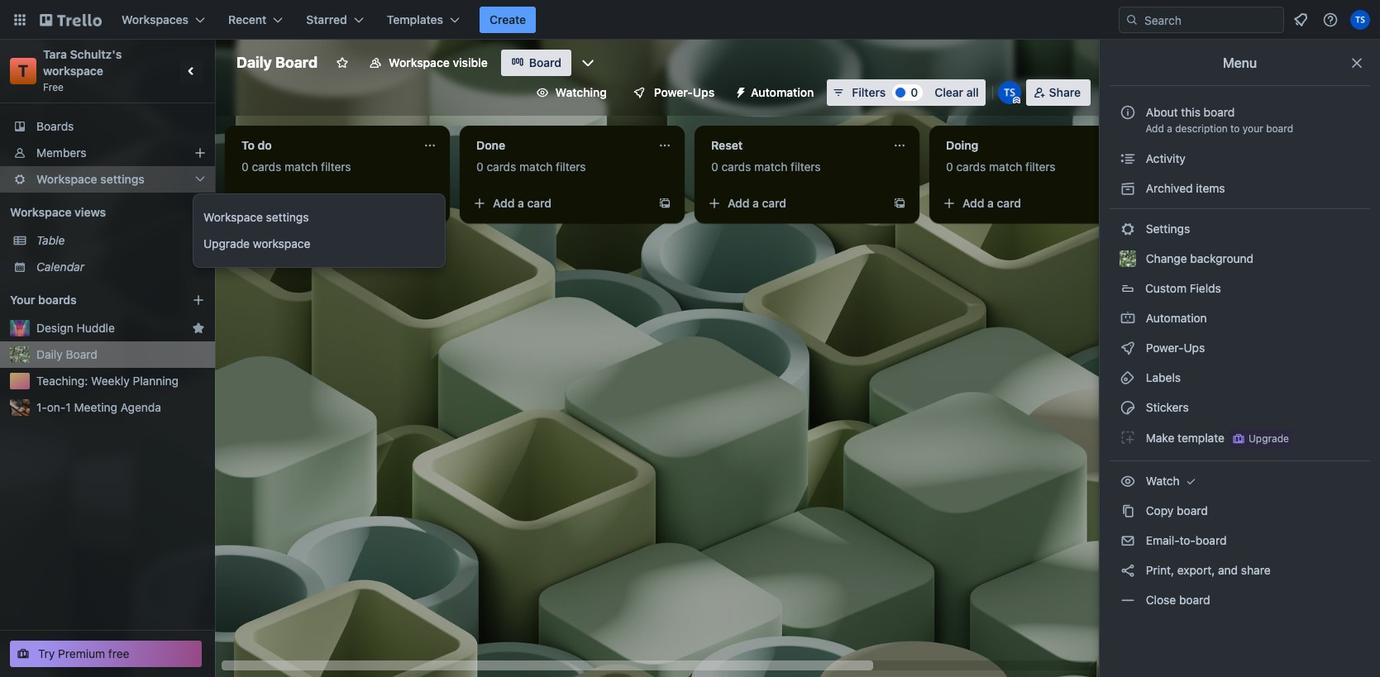 Task type: locate. For each thing, give the bounding box(es) containing it.
workspace down templates "popup button"
[[389, 55, 450, 69]]

cards down doing on the right of the page
[[956, 160, 986, 174]]

0 vertical spatial ups
[[693, 85, 715, 99]]

stickers
[[1143, 400, 1189, 414]]

watch link
[[1110, 468, 1370, 494]]

a inside about this board add a description to your board
[[1167, 122, 1172, 135]]

2 match from the left
[[519, 160, 553, 174]]

add a card for 3rd 'add a card' button from the right
[[493, 196, 552, 210]]

add a card button down reset text field on the top right of page
[[701, 190, 886, 217]]

Reset text field
[[701, 132, 883, 159]]

sm image inside email-to-board "link"
[[1120, 533, 1136, 549]]

automation inside button
[[751, 85, 814, 99]]

0 down reset
[[711, 160, 718, 174]]

tara schultz (taraschultz7) image
[[1350, 10, 1370, 30], [998, 81, 1021, 104]]

sm image
[[728, 79, 751, 103], [1120, 150, 1136, 167], [1120, 340, 1136, 356], [1120, 370, 1136, 386], [1120, 399, 1136, 416], [1120, 429, 1136, 446], [1120, 533, 1136, 549]]

share
[[1241, 563, 1271, 577]]

1 vertical spatial ups
[[1184, 341, 1205, 355]]

match inside doing 0 cards match filters
[[989, 160, 1022, 174]]

workspace settings
[[36, 172, 145, 186], [203, 210, 309, 224]]

workspace up 'upgrade workspace'
[[203, 210, 263, 224]]

3 add a card from the left
[[728, 196, 786, 210]]

upgrade up add board 'icon'
[[203, 236, 250, 251]]

workspace settings up 'upgrade workspace'
[[203, 210, 309, 224]]

0 notifications image
[[1291, 10, 1311, 30]]

archived
[[1146, 181, 1193, 195]]

power-ups up reset
[[654, 85, 715, 99]]

0 horizontal spatial settings
[[100, 172, 145, 186]]

add down reset
[[728, 196, 750, 210]]

workspace down workspace settings link
[[253, 236, 310, 251]]

match
[[285, 160, 318, 174], [519, 160, 553, 174], [754, 160, 787, 174], [989, 160, 1022, 174]]

0 down to
[[241, 160, 249, 174]]

1 horizontal spatial tara schultz (taraschultz7) image
[[1350, 10, 1370, 30]]

0 down doing on the right of the page
[[946, 160, 953, 174]]

filters down the to do text field at top
[[321, 160, 351, 174]]

0 cards match filters down reset text field on the top right of page
[[711, 160, 821, 174]]

2 horizontal spatial board
[[529, 55, 561, 69]]

sm image inside copy board link
[[1120, 503, 1136, 519]]

board link
[[501, 50, 571, 76]]

add for third 'add a card' button from the left
[[728, 196, 750, 210]]

workspace down tara
[[43, 64, 103, 78]]

custom
[[1145, 281, 1187, 295]]

1 horizontal spatial board
[[275, 54, 318, 71]]

your boards with 4 items element
[[10, 290, 167, 310]]

board down design huddle
[[66, 347, 97, 361]]

ups down automation link
[[1184, 341, 1205, 355]]

1 vertical spatial settings
[[266, 210, 309, 224]]

1 horizontal spatial 0 cards match filters
[[476, 160, 586, 174]]

card up 'upgrade workspace' link
[[292, 196, 317, 210]]

1 create from template… image from the left
[[423, 197, 437, 210]]

activity
[[1143, 151, 1186, 165]]

cards
[[252, 160, 281, 174], [487, 160, 516, 174], [721, 160, 751, 174], [956, 160, 986, 174]]

3 cards from the left
[[721, 160, 751, 174]]

0 vertical spatial settings
[[100, 172, 145, 186]]

1 vertical spatial power-
[[1146, 341, 1184, 355]]

templates
[[387, 12, 443, 26]]

0 for reset
[[711, 160, 718, 174]]

1 horizontal spatial upgrade
[[1249, 432, 1289, 445]]

power-ups button
[[621, 79, 724, 106]]

1 vertical spatial daily
[[36, 347, 63, 361]]

board up watching button
[[529, 55, 561, 69]]

create button
[[480, 7, 536, 33]]

card for third 'add a card' button from the left
[[762, 196, 786, 210]]

0 vertical spatial power-ups
[[654, 85, 715, 99]]

archived items link
[[1110, 175, 1370, 202]]

0 horizontal spatial create from template… image
[[423, 197, 437, 210]]

add for 1st 'add a card' button
[[258, 196, 280, 210]]

1 match from the left
[[285, 160, 318, 174]]

2 card from the left
[[527, 196, 552, 210]]

1 0 cards match filters from the left
[[241, 160, 351, 174]]

a down done 'text box'
[[518, 196, 524, 210]]

0 cards match filters down done 'text box'
[[476, 160, 586, 174]]

search image
[[1125, 13, 1139, 26]]

1 vertical spatial power-ups
[[1143, 341, 1208, 355]]

0 vertical spatial daily board
[[236, 54, 318, 71]]

0 horizontal spatial automation
[[751, 85, 814, 99]]

0 horizontal spatial daily
[[36, 347, 63, 361]]

2 0 cards match filters from the left
[[476, 160, 586, 174]]

filters down reset text field on the top right of page
[[791, 160, 821, 174]]

0 vertical spatial automation
[[751, 85, 814, 99]]

workspaces button
[[112, 7, 215, 33]]

match for reset
[[754, 160, 787, 174]]

card down reset text field on the top right of page
[[762, 196, 786, 210]]

4 add a card from the left
[[963, 196, 1021, 210]]

2 cards from the left
[[487, 160, 516, 174]]

1 horizontal spatial create from template… image
[[658, 197, 671, 210]]

open information menu image
[[1322, 12, 1339, 28]]

add for first 'add a card' button from the right
[[963, 196, 984, 210]]

add a card for first 'add a card' button from the right
[[963, 196, 1021, 210]]

match down done 'text box'
[[519, 160, 553, 174]]

sm image inside labels link
[[1120, 370, 1136, 386]]

sm image for print, export, and share
[[1120, 562, 1136, 579]]

1 cards from the left
[[252, 160, 281, 174]]

add a card button down done 'text box'
[[466, 190, 652, 217]]

1 vertical spatial workspace settings
[[203, 210, 309, 224]]

change background
[[1143, 251, 1254, 265]]

card down doing 0 cards match filters
[[997, 196, 1021, 210]]

sm image for labels
[[1120, 370, 1136, 386]]

upgrade
[[203, 236, 250, 251], [1249, 432, 1289, 445]]

watch
[[1143, 474, 1183, 488]]

0 horizontal spatial power-ups
[[654, 85, 715, 99]]

daily down design at the top
[[36, 347, 63, 361]]

ups inside "button"
[[693, 85, 715, 99]]

workspace settings link
[[193, 204, 465, 231]]

sm image for activity
[[1120, 150, 1136, 167]]

0
[[911, 85, 918, 99], [241, 160, 249, 174], [476, 160, 483, 174], [711, 160, 718, 174], [946, 160, 953, 174]]

upgrade down stickers link
[[1249, 432, 1289, 445]]

1 add a card from the left
[[258, 196, 317, 210]]

1 horizontal spatial power-ups
[[1143, 341, 1208, 355]]

doing
[[946, 138, 979, 152]]

sm image for watch
[[1120, 473, 1136, 490]]

1-
[[36, 400, 47, 414]]

primary element
[[0, 0, 1380, 40]]

power- inside "button"
[[654, 85, 693, 99]]

sm image inside power-ups link
[[1120, 340, 1136, 356]]

sm image for make template
[[1120, 429, 1136, 446]]

4 match from the left
[[989, 160, 1022, 174]]

settings up 'upgrade workspace'
[[266, 210, 309, 224]]

filters down done 'text box'
[[556, 160, 586, 174]]

sm image inside print, export, and share link
[[1120, 562, 1136, 579]]

filters down "doing" "text box"
[[1025, 160, 1056, 174]]

0 vertical spatial workspace
[[43, 64, 103, 78]]

settings
[[1143, 222, 1190, 236]]

sm image
[[1120, 180, 1136, 197], [1120, 221, 1136, 237], [1120, 310, 1136, 327], [1120, 473, 1136, 490], [1183, 473, 1199, 490], [1120, 503, 1136, 519], [1120, 562, 1136, 579], [1120, 592, 1136, 609]]

upgrade for upgrade workspace
[[203, 236, 250, 251]]

0 vertical spatial daily
[[236, 54, 272, 71]]

0 horizontal spatial 0 cards match filters
[[241, 160, 351, 174]]

cards down reset
[[721, 160, 751, 174]]

menu
[[1223, 55, 1257, 70]]

board right your
[[1266, 122, 1293, 135]]

email-
[[1146, 533, 1180, 547]]

1-on-1 meeting agenda
[[36, 400, 161, 414]]

3 filters from the left
[[791, 160, 821, 174]]

1 horizontal spatial workspace
[[253, 236, 310, 251]]

2 horizontal spatial 0 cards match filters
[[711, 160, 821, 174]]

2 filters from the left
[[556, 160, 586, 174]]

board
[[275, 54, 318, 71], [529, 55, 561, 69], [66, 347, 97, 361]]

0 horizontal spatial power-
[[654, 85, 693, 99]]

visible
[[453, 55, 488, 69]]

board down export,
[[1179, 593, 1210, 607]]

workspace
[[389, 55, 450, 69], [36, 172, 97, 186], [10, 205, 72, 219], [203, 210, 263, 224]]

print, export, and share link
[[1110, 557, 1370, 584]]

add up 'upgrade workspace'
[[258, 196, 280, 210]]

add
[[1146, 122, 1164, 135], [258, 196, 280, 210], [493, 196, 515, 210], [728, 196, 750, 210], [963, 196, 984, 210]]

workspace down members
[[36, 172, 97, 186]]

sm image inside automation link
[[1120, 310, 1136, 327]]

daily down the recent dropdown button
[[236, 54, 272, 71]]

3 create from template… image from the left
[[893, 197, 906, 210]]

workspace settings inside dropdown button
[[36, 172, 145, 186]]

power-ups inside power-ups "button"
[[654, 85, 715, 99]]

settings down members link
[[100, 172, 145, 186]]

3 match from the left
[[754, 160, 787, 174]]

workspace
[[43, 64, 103, 78], [253, 236, 310, 251]]

4 cards from the left
[[956, 160, 986, 174]]

Done text field
[[466, 132, 648, 159]]

huddle
[[77, 321, 115, 335]]

1 filters from the left
[[321, 160, 351, 174]]

cards down done
[[487, 160, 516, 174]]

add a card down doing 0 cards match filters
[[963, 196, 1021, 210]]

0 horizontal spatial ups
[[693, 85, 715, 99]]

1 card from the left
[[292, 196, 317, 210]]

Board name text field
[[228, 50, 326, 76]]

1 vertical spatial upgrade
[[1249, 432, 1289, 445]]

4 filters from the left
[[1025, 160, 1056, 174]]

sm image inside settings link
[[1120, 221, 1136, 237]]

match down reset text field on the top right of page
[[754, 160, 787, 174]]

3 card from the left
[[762, 196, 786, 210]]

add down done
[[493, 196, 515, 210]]

workspace visible
[[389, 55, 488, 69]]

filters
[[852, 85, 886, 99]]

daily inside daily board link
[[36, 347, 63, 361]]

workspace settings down members link
[[36, 172, 145, 186]]

automation link
[[1110, 305, 1370, 332]]

cards for reset
[[721, 160, 751, 174]]

archived items
[[1143, 181, 1225, 195]]

power- up the "labels"
[[1146, 341, 1184, 355]]

tara schultz (taraschultz7) image right all
[[998, 81, 1021, 104]]

cards for to do
[[252, 160, 281, 174]]

power-ups link
[[1110, 335, 1370, 361]]

sm image inside archived items 'link'
[[1120, 180, 1136, 197]]

4 card from the left
[[997, 196, 1021, 210]]

0 cards match filters down the to do text field at top
[[241, 160, 351, 174]]

tara schultz's workspace free
[[43, 47, 125, 93]]

daily board down the recent dropdown button
[[236, 54, 318, 71]]

sm image inside the automation button
[[728, 79, 751, 103]]

sm image for stickers
[[1120, 399, 1136, 416]]

0 vertical spatial power-
[[654, 85, 693, 99]]

sm image for copy board
[[1120, 503, 1136, 519]]

done
[[476, 138, 505, 152]]

design huddle link
[[36, 320, 185, 337]]

a
[[1167, 122, 1172, 135], [283, 196, 289, 210], [518, 196, 524, 210], [753, 196, 759, 210], [987, 196, 994, 210]]

0 vertical spatial tara schultz (taraschultz7) image
[[1350, 10, 1370, 30]]

power-
[[654, 85, 693, 99], [1146, 341, 1184, 355]]

0 vertical spatial workspace settings
[[36, 172, 145, 186]]

automation up reset text field on the top right of page
[[751, 85, 814, 99]]

add a card down done
[[493, 196, 552, 210]]

create from template… image for done
[[658, 197, 671, 210]]

3 0 cards match filters from the left
[[711, 160, 821, 174]]

all
[[966, 85, 979, 99]]

background
[[1190, 251, 1254, 265]]

tara
[[43, 47, 67, 61]]

make
[[1146, 431, 1175, 445]]

0 vertical spatial upgrade
[[203, 236, 250, 251]]

1 vertical spatial tara schultz (taraschultz7) image
[[998, 81, 1021, 104]]

settings
[[100, 172, 145, 186], [266, 210, 309, 224]]

add a card up 'upgrade workspace'
[[258, 196, 317, 210]]

description
[[1175, 122, 1228, 135]]

power-ups up the "labels"
[[1143, 341, 1208, 355]]

customize views image
[[580, 55, 596, 71]]

sm image for archived items
[[1120, 180, 1136, 197]]

automation down custom fields
[[1143, 311, 1207, 325]]

a down about
[[1167, 122, 1172, 135]]

sm image inside activity link
[[1120, 150, 1136, 167]]

premium
[[58, 647, 105, 661]]

workspace settings button
[[0, 166, 215, 193]]

1 vertical spatial daily board
[[36, 347, 97, 361]]

about this board add a description to your board
[[1146, 105, 1293, 135]]

sm image for automation
[[1120, 310, 1136, 327]]

daily
[[236, 54, 272, 71], [36, 347, 63, 361]]

daily board inside board name text box
[[236, 54, 318, 71]]

0 inside doing 0 cards match filters
[[946, 160, 953, 174]]

custom fields
[[1145, 281, 1221, 295]]

meeting
[[74, 400, 117, 414]]

sm image for power-ups
[[1120, 340, 1136, 356]]

change
[[1146, 251, 1187, 265]]

sm image inside stickers link
[[1120, 399, 1136, 416]]

settings link
[[1110, 216, 1370, 242]]

1 vertical spatial workspace
[[253, 236, 310, 251]]

2 create from template… image from the left
[[658, 197, 671, 210]]

card down done 'text box'
[[527, 196, 552, 210]]

0 down done
[[476, 160, 483, 174]]

board left star or unstar board image
[[275, 54, 318, 71]]

free
[[43, 81, 64, 93]]

make template
[[1143, 431, 1225, 445]]

upgrade for upgrade
[[1249, 432, 1289, 445]]

upgrade inside button
[[1249, 432, 1289, 445]]

Search field
[[1139, 7, 1283, 32]]

add a card button down doing 0 cards match filters
[[936, 190, 1121, 217]]

filters for reset
[[791, 160, 821, 174]]

sm image inside the close board link
[[1120, 592, 1136, 609]]

sm image for close board
[[1120, 592, 1136, 609]]

4 add a card button from the left
[[936, 190, 1121, 217]]

a up 'upgrade workspace'
[[283, 196, 289, 210]]

add for 3rd 'add a card' button from the right
[[493, 196, 515, 210]]

0 horizontal spatial workspace settings
[[36, 172, 145, 186]]

a down doing 0 cards match filters
[[987, 196, 994, 210]]

board
[[1204, 105, 1235, 119], [1266, 122, 1293, 135], [1177, 504, 1208, 518], [1196, 533, 1227, 547], [1179, 593, 1210, 607]]

tara schultz (taraschultz7) image right open information menu icon
[[1350, 10, 1370, 30]]

1 horizontal spatial daily
[[236, 54, 272, 71]]

board inside "link"
[[1196, 533, 1227, 547]]

email-to-board link
[[1110, 528, 1370, 554]]

add down doing 0 cards match filters
[[963, 196, 984, 210]]

print, export, and share
[[1143, 563, 1271, 577]]

add a card down reset
[[728, 196, 786, 210]]

share button
[[1026, 79, 1091, 106]]

1 horizontal spatial automation
[[1143, 311, 1207, 325]]

cards down do at left
[[252, 160, 281, 174]]

0 horizontal spatial tara schultz (taraschultz7) image
[[998, 81, 1021, 104]]

create from template… image
[[423, 197, 437, 210], [658, 197, 671, 210], [893, 197, 906, 210]]

export,
[[1177, 563, 1215, 577]]

0 horizontal spatial upgrade
[[203, 236, 250, 251]]

power- down primary element
[[654, 85, 693, 99]]

2 add a card from the left
[[493, 196, 552, 210]]

0 horizontal spatial workspace
[[43, 64, 103, 78]]

close board
[[1143, 593, 1210, 607]]

1 horizontal spatial daily board
[[236, 54, 318, 71]]

share
[[1049, 85, 1081, 99]]

0 cards match filters for to do
[[241, 160, 351, 174]]

add board image
[[192, 294, 205, 307]]

starred
[[306, 12, 347, 26]]

about
[[1146, 105, 1178, 119]]

fields
[[1190, 281, 1221, 295]]

agenda
[[120, 400, 161, 414]]

0 horizontal spatial daily board
[[36, 347, 97, 361]]

ups up reset
[[693, 85, 715, 99]]

add a card button up 'upgrade workspace' link
[[232, 190, 417, 217]]

filters for done
[[556, 160, 586, 174]]

board up print, export, and share
[[1196, 533, 1227, 547]]

labels link
[[1110, 365, 1370, 391]]

add down about
[[1146, 122, 1164, 135]]

custom fields button
[[1110, 275, 1370, 302]]

2 horizontal spatial create from template… image
[[893, 197, 906, 210]]

match down the to do text field at top
[[285, 160, 318, 174]]

board up to
[[1204, 105, 1235, 119]]

daily board up teaching:
[[36, 347, 97, 361]]

add inside about this board add a description to your board
[[1146, 122, 1164, 135]]

a down reset text field on the top right of page
[[753, 196, 759, 210]]

filters inside doing 0 cards match filters
[[1025, 160, 1056, 174]]

1 horizontal spatial ups
[[1184, 341, 1205, 355]]

match down "doing" "text box"
[[989, 160, 1022, 174]]



Task type: vqa. For each thing, say whether or not it's contained in the screenshot.
the right Board
yes



Task type: describe. For each thing, give the bounding box(es) containing it.
To do text field
[[232, 132, 413, 159]]

1 horizontal spatial settings
[[266, 210, 309, 224]]

workspace inside 'tara schultz's workspace free'
[[43, 64, 103, 78]]

1 horizontal spatial power-
[[1146, 341, 1184, 355]]

this
[[1181, 105, 1201, 119]]

to
[[1231, 122, 1240, 135]]

0 for to do
[[241, 160, 249, 174]]

1 horizontal spatial workspace settings
[[203, 210, 309, 224]]

workspace inside dropdown button
[[36, 172, 97, 186]]

close
[[1146, 593, 1176, 607]]

a for third 'add a card' button from the left
[[753, 196, 759, 210]]

0 cards match filters for reset
[[711, 160, 821, 174]]

sm image for settings
[[1120, 221, 1136, 237]]

card for first 'add a card' button from the right
[[997, 196, 1021, 210]]

print,
[[1146, 563, 1174, 577]]

watching
[[555, 85, 607, 99]]

1 add a card button from the left
[[232, 190, 417, 217]]

watching button
[[526, 79, 617, 106]]

a for 3rd 'add a card' button from the right
[[518, 196, 524, 210]]

sm image for email-to-board
[[1120, 533, 1136, 549]]

design huddle
[[36, 321, 115, 335]]

and
[[1218, 563, 1238, 577]]

1
[[66, 400, 71, 414]]

starred button
[[296, 7, 374, 33]]

views
[[74, 205, 106, 219]]

workspace navigation collapse icon image
[[180, 60, 203, 83]]

templates button
[[377, 7, 470, 33]]

design
[[36, 321, 73, 335]]

reset
[[711, 138, 743, 152]]

on-
[[47, 400, 66, 414]]

items
[[1196, 181, 1225, 195]]

a for first 'add a card' button from the right
[[987, 196, 994, 210]]

your boards
[[10, 293, 77, 307]]

email-to-board
[[1143, 533, 1227, 547]]

1-on-1 meeting agenda link
[[36, 399, 205, 416]]

teaching: weekly planning
[[36, 374, 179, 388]]

back to home image
[[40, 7, 102, 33]]

table link
[[36, 232, 205, 249]]

stickers link
[[1110, 394, 1370, 421]]

calendar link
[[36, 259, 205, 275]]

recent
[[228, 12, 267, 26]]

upgrade workspace link
[[193, 231, 465, 257]]

create
[[490, 12, 526, 26]]

filters for to do
[[321, 160, 351, 174]]

match for done
[[519, 160, 553, 174]]

change background link
[[1110, 246, 1370, 272]]

add a card for 1st 'add a card' button
[[258, 196, 317, 210]]

boards link
[[0, 113, 215, 140]]

cards for done
[[487, 160, 516, 174]]

calendar
[[36, 260, 84, 274]]

power-ups inside power-ups link
[[1143, 341, 1208, 355]]

to do
[[241, 138, 272, 152]]

activity link
[[1110, 146, 1370, 172]]

settings inside dropdown button
[[100, 172, 145, 186]]

add a card for third 'add a card' button from the left
[[728, 196, 786, 210]]

0 cards match filters for done
[[476, 160, 586, 174]]

1 vertical spatial automation
[[1143, 311, 1207, 325]]

3 add a card button from the left
[[701, 190, 886, 217]]

try
[[38, 647, 55, 661]]

tara schultz (taraschultz7) image inside primary element
[[1350, 10, 1370, 30]]

workspace views
[[10, 205, 106, 219]]

star or unstar board image
[[336, 56, 349, 69]]

teaching:
[[36, 374, 88, 388]]

close board link
[[1110, 587, 1370, 614]]

a for 1st 'add a card' button
[[283, 196, 289, 210]]

t link
[[10, 58, 36, 84]]

clear
[[935, 85, 963, 99]]

schultz's
[[70, 47, 122, 61]]

recent button
[[218, 7, 293, 33]]

to-
[[1180, 533, 1196, 547]]

workspaces
[[122, 12, 189, 26]]

workspace visible button
[[359, 50, 498, 76]]

copy board link
[[1110, 498, 1370, 524]]

card for 1st 'add a card' button
[[292, 196, 317, 210]]

your
[[10, 293, 35, 307]]

create from template… image for to do
[[423, 197, 437, 210]]

upgrade button
[[1229, 429, 1292, 449]]

workspace inside button
[[389, 55, 450, 69]]

match for to do
[[285, 160, 318, 174]]

Doing text field
[[936, 132, 1118, 159]]

labels
[[1143, 370, 1181, 385]]

automation button
[[728, 79, 824, 106]]

starred icon image
[[192, 322, 205, 335]]

clear all
[[935, 85, 979, 99]]

upgrade workspace
[[203, 236, 310, 251]]

try premium free
[[38, 647, 129, 661]]

t
[[18, 61, 28, 80]]

board up to-
[[1177, 504, 1208, 518]]

this member is an admin of this board. image
[[1013, 97, 1020, 104]]

0 horizontal spatial board
[[66, 347, 97, 361]]

doing 0 cards match filters
[[946, 138, 1056, 174]]

0 left clear
[[911, 85, 918, 99]]

0 for done
[[476, 160, 483, 174]]

boards
[[36, 119, 74, 133]]

card for 3rd 'add a card' button from the right
[[527, 196, 552, 210]]

members link
[[0, 140, 215, 166]]

board inside text box
[[275, 54, 318, 71]]

to
[[241, 138, 255, 152]]

do
[[258, 138, 272, 152]]

planning
[[133, 374, 179, 388]]

2 add a card button from the left
[[466, 190, 652, 217]]

members
[[36, 146, 86, 160]]

try premium free button
[[10, 641, 202, 667]]

daily inside board name text box
[[236, 54, 272, 71]]

tara schultz's workspace link
[[43, 47, 125, 78]]

boards
[[38, 293, 77, 307]]

workspace up table
[[10, 205, 72, 219]]

cards inside doing 0 cards match filters
[[956, 160, 986, 174]]

table
[[36, 233, 65, 247]]

copy
[[1146, 504, 1174, 518]]



